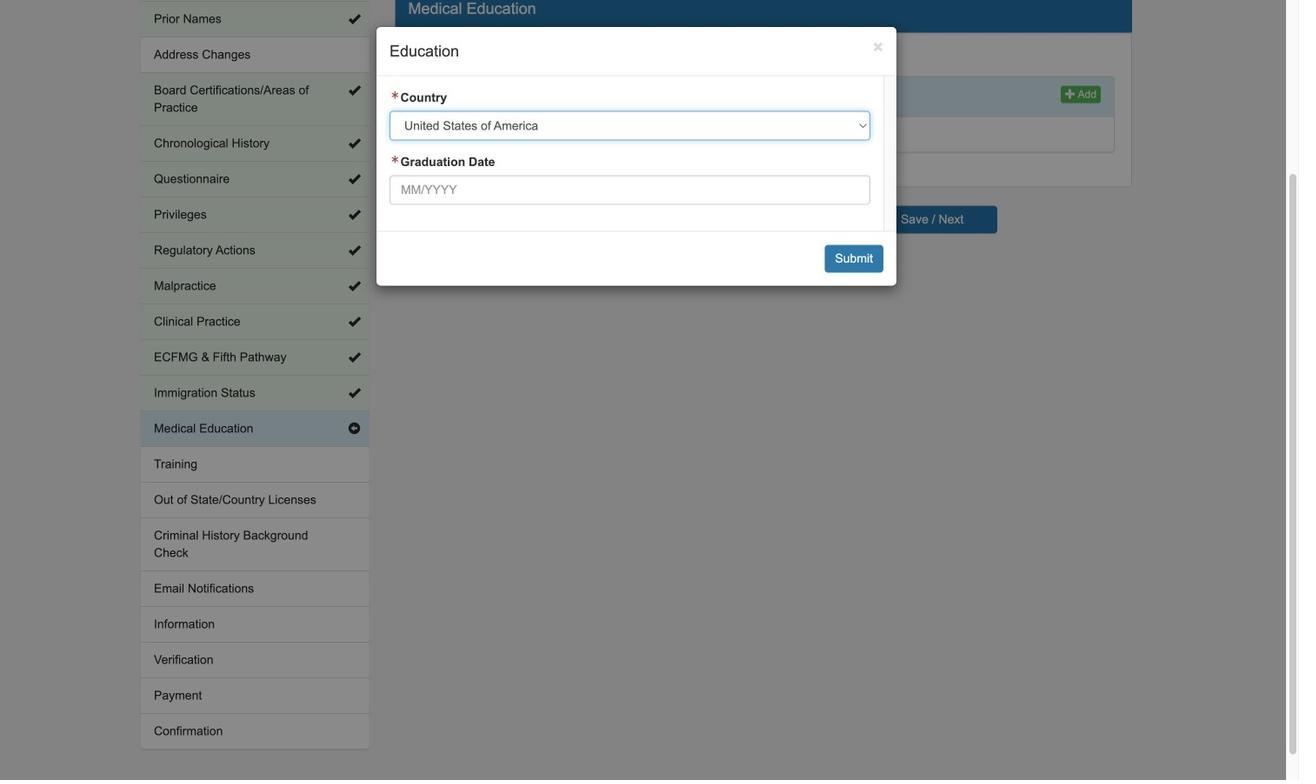 Task type: vqa. For each thing, say whether or not it's contained in the screenshot.
ok icon to the middle
yes



Task type: describe. For each thing, give the bounding box(es) containing it.
circle arrow left image
[[348, 423, 361, 435]]

4 ok image from the top
[[348, 244, 361, 257]]

2 ok image from the top
[[348, 173, 361, 185]]

5 ok image from the top
[[348, 280, 361, 292]]

plus image
[[1066, 88, 1076, 99]]

MM/YYYY text field
[[390, 175, 871, 205]]

2 ok image from the top
[[348, 137, 361, 150]]

asterisk image
[[427, 128, 436, 140]]



Task type: locate. For each thing, give the bounding box(es) containing it.
3 ok image from the top
[[348, 316, 361, 328]]

2 fw image from the top
[[390, 155, 401, 164]]

4 ok image from the top
[[348, 351, 361, 364]]

3 ok image from the top
[[348, 209, 361, 221]]

1 ok image from the top
[[348, 13, 361, 25]]

ok image
[[348, 13, 361, 25], [348, 173, 361, 185], [348, 316, 361, 328], [348, 351, 361, 364]]

None submit
[[868, 206, 998, 233], [825, 245, 884, 273], [868, 206, 998, 233], [825, 245, 884, 273]]

1 fw image from the top
[[390, 91, 401, 100]]

1 vertical spatial fw image
[[390, 155, 401, 164]]

ok image
[[348, 84, 361, 97], [348, 137, 361, 150], [348, 209, 361, 221], [348, 244, 361, 257], [348, 280, 361, 292], [348, 387, 361, 399]]

1 ok image from the top
[[348, 84, 361, 97]]

fw image
[[390, 91, 401, 100], [390, 155, 401, 164]]

None button
[[530, 205, 661, 234], [699, 205, 829, 234], [530, 205, 661, 234], [699, 205, 829, 234]]

6 ok image from the top
[[348, 387, 361, 399]]

0 vertical spatial fw image
[[390, 91, 401, 100]]



